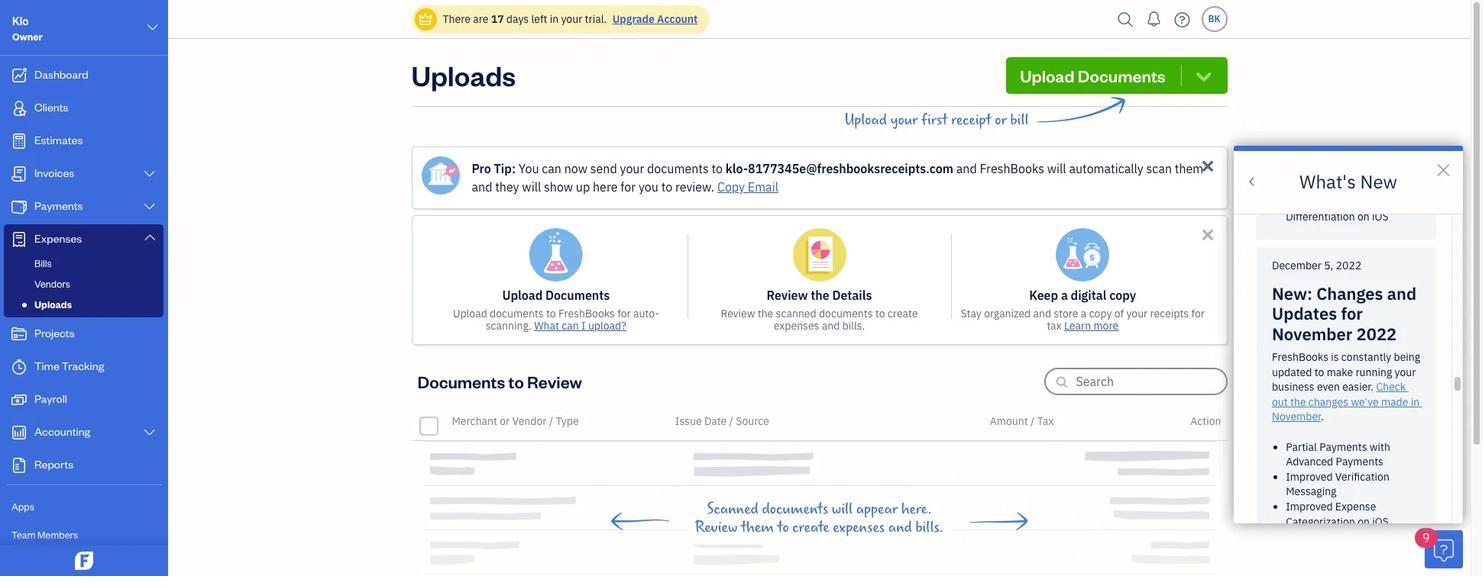Task type: describe. For each thing, give the bounding box(es) containing it.
for inside and freshbooks will automatically scan them and they will show up here for you to review.
[[621, 180, 636, 195]]

tax button
[[1037, 415, 1054, 429]]

pro
[[472, 161, 491, 176]]

upload inside upload documents button
[[1020, 65, 1075, 86]]

copy
[[717, 180, 745, 195]]

dashboard image
[[10, 68, 28, 83]]

check out the changes we've made in november
[[1272, 381, 1422, 424]]

2 improved from the top
[[1286, 500, 1333, 514]]

upgrade
[[613, 12, 655, 26]]

expense image
[[10, 232, 28, 248]]

documents to review
[[418, 371, 582, 393]]

you
[[519, 161, 539, 176]]

×
[[1435, 154, 1452, 182]]

type button
[[556, 415, 579, 429]]

2 close image from the top
[[1199, 226, 1217, 244]]

search image
[[1114, 8, 1138, 31]]

show
[[544, 180, 573, 195]]

to inside and freshbooks will automatically scan them and they will show up here for you to review.
[[661, 180, 672, 195]]

amount
[[990, 415, 1028, 429]]

3 / from the left
[[1031, 415, 1035, 429]]

0 vertical spatial copy
[[1109, 288, 1136, 303]]

for inside upload documents to freshbooks for auto- scanning.
[[617, 307, 631, 321]]

bill
[[1010, 112, 1029, 129]]

expenses
[[34, 231, 82, 246]]

stay
[[961, 307, 982, 321]]

the inside the check out the changes we've made in november
[[1290, 396, 1306, 409]]

notifications image
[[1142, 4, 1166, 34]]

left
[[531, 12, 547, 26]]

changes
[[1309, 396, 1349, 409]]

on inside "partial payments with advanced payments improved verification messaging improved expense categorization on ios"
[[1358, 515, 1370, 529]]

review the details review the scanned documents to create expenses and bills.
[[721, 288, 918, 333]]

klo owner
[[12, 14, 43, 43]]

expenses for documents
[[833, 520, 885, 537]]

apps
[[11, 501, 34, 513]]

projects link
[[4, 319, 163, 351]]

trial.
[[585, 12, 607, 26]]

freshbooks image
[[72, 552, 96, 571]]

uploads inside "link"
[[34, 299, 72, 311]]

verification
[[1335, 470, 1390, 484]]

new: changes and updates for november 2022
[[1272, 283, 1421, 345]]

december
[[1272, 259, 1322, 273]]

client image
[[10, 101, 28, 116]]

freshbooks is constantly being updated to make running your business even easier.
[[1272, 351, 1423, 394]]

timer image
[[10, 360, 28, 375]]

what
[[534, 319, 559, 333]]

estimates link
[[4, 126, 163, 157]]

amount / tax
[[990, 415, 1054, 429]]

in inside the check out the changes we've made in november
[[1411, 396, 1420, 409]]

1 / from the left
[[549, 415, 553, 429]]

0 vertical spatial 2022
[[1336, 259, 1362, 273]]

bk
[[1208, 13, 1221, 24]]

ios inside "partial payments with advanced payments improved verification messaging improved expense categorization on ios"
[[1372, 515, 1389, 529]]

tracking
[[62, 359, 104, 374]]

owner
[[12, 31, 43, 43]]

chevron large down image for payments
[[143, 201, 157, 213]]

your left trial.
[[561, 12, 582, 26]]

dashboard
[[34, 67, 88, 82]]

vendors
[[34, 278, 70, 290]]

we've
[[1351, 396, 1379, 409]]

projects
[[34, 326, 75, 341]]

vendors link
[[7, 275, 160, 293]]

1 vertical spatial upload documents
[[502, 288, 610, 303]]

upload documents button
[[1006, 57, 1227, 94]]

review up scanned
[[767, 288, 808, 303]]

keep a digital copy image
[[1056, 228, 1109, 282]]

them inside scanned documents will appear here. review them to create expenses and bills.
[[741, 520, 774, 537]]

upload up scanning.
[[502, 288, 543, 303]]

bills
[[34, 257, 52, 270]]

you
[[639, 180, 659, 195]]

item
[[1286, 195, 1309, 209]]

receipts
[[1150, 307, 1189, 321]]

documents inside upload documents to freshbooks for auto- scanning.
[[490, 307, 544, 321]]

clients
[[34, 100, 68, 115]]

stay organized and store a copy of your receipts for tax
[[961, 307, 1205, 333]]

Search text field
[[1076, 370, 1226, 394]]

type
[[556, 415, 579, 429]]

copy email button
[[717, 178, 779, 196]]

for inside the new: changes and updates for november 2022
[[1341, 303, 1363, 325]]

with
[[1370, 441, 1390, 454]]

out
[[1272, 396, 1288, 409]]

being
[[1394, 351, 1420, 364]]

and inside scanned documents will appear here. review them to create expenses and bills.
[[888, 520, 912, 537]]

more
[[1094, 319, 1119, 333]]

1 vertical spatial can
[[562, 319, 579, 333]]

is
[[1331, 351, 1339, 364]]

merchant or vendor / type
[[452, 415, 579, 429]]

keep
[[1029, 288, 1058, 303]]

on inside item & service differentiation on ios
[[1358, 210, 1370, 224]]

invoices link
[[4, 159, 163, 190]]

0 vertical spatial chevron large down image
[[146, 18, 160, 37]]

ios inside item & service differentiation on ios
[[1372, 210, 1389, 224]]

&
[[1312, 195, 1319, 209]]

klo-
[[726, 161, 748, 176]]

upload inside upload documents to freshbooks for auto- scanning.
[[453, 307, 487, 321]]

1 horizontal spatial the
[[811, 288, 829, 303]]

review up 'type' at bottom
[[527, 371, 582, 393]]

scan
[[1146, 161, 1172, 176]]

learn more
[[1064, 319, 1119, 333]]

and inside the new: changes and updates for november 2022
[[1387, 283, 1417, 305]]

main element
[[0, 0, 218, 577]]

action
[[1191, 415, 1221, 429]]

reports
[[34, 458, 74, 472]]

tax
[[1047, 319, 1062, 333]]

review the details image
[[793, 228, 846, 282]]

invoice image
[[10, 167, 28, 182]]

1 vertical spatial or
[[500, 415, 510, 429]]

chart image
[[10, 426, 28, 441]]

source button
[[736, 415, 769, 429]]

chevron large down image for expenses
[[143, 231, 157, 244]]

tax
[[1037, 415, 1054, 429]]

0 horizontal spatial can
[[542, 161, 562, 176]]

.
[[1321, 411, 1324, 424]]

merchant
[[452, 415, 497, 429]]

pro tip: you can now send your documents to klo-8177345e@freshbooksreceipts.com
[[472, 161, 953, 176]]

new
[[1360, 170, 1397, 194]]

and down pro at the left of the page
[[472, 180, 492, 195]]

upload documents image
[[529, 228, 583, 282]]

crown image
[[418, 11, 434, 27]]

1 vertical spatial documents
[[546, 288, 610, 303]]

even
[[1317, 381, 1340, 394]]

0 vertical spatial or
[[995, 112, 1007, 129]]

keep a digital copy
[[1029, 288, 1136, 303]]

here.
[[901, 501, 932, 519]]

resource center badge image
[[1425, 531, 1463, 569]]

there are 17 days left in your trial. upgrade account
[[443, 12, 698, 26]]

now
[[564, 161, 588, 176]]



Task type: locate. For each thing, give the bounding box(es) containing it.
1 vertical spatial 2022
[[1356, 323, 1397, 345]]

or left vendor
[[500, 415, 510, 429]]

1 improved from the top
[[1286, 470, 1333, 484]]

1 vertical spatial uploads
[[34, 299, 72, 311]]

on down what's new
[[1358, 210, 1370, 224]]

1 vertical spatial chevron large down image
[[143, 168, 157, 180]]

0 vertical spatial payments
[[34, 199, 83, 213]]

1 horizontal spatial expenses
[[833, 520, 885, 537]]

bills. for scanned documents will appear here. review them to create expenses and bills.
[[916, 520, 944, 537]]

1 vertical spatial expenses
[[833, 520, 885, 537]]

auto-
[[633, 307, 659, 321]]

here
[[593, 180, 618, 195]]

estimate image
[[10, 134, 28, 149]]

and right scanned
[[822, 319, 840, 333]]

ios
[[1372, 210, 1389, 224], [1372, 515, 1389, 529]]

2022 inside the new: changes and updates for november 2022
[[1356, 323, 1397, 345]]

1 november from the top
[[1272, 323, 1353, 345]]

chevron large down image down payroll link
[[143, 427, 157, 439]]

0 horizontal spatial create
[[793, 520, 829, 537]]

uploads down vendors
[[34, 299, 72, 311]]

payroll link
[[4, 385, 163, 416]]

running
[[1356, 366, 1392, 379]]

0 vertical spatial freshbooks
[[980, 161, 1044, 176]]

payments inside main element
[[34, 199, 83, 213]]

learn
[[1064, 319, 1091, 333]]

1 horizontal spatial freshbooks
[[980, 161, 1044, 176]]

uploads down there
[[411, 57, 516, 93]]

copy inside the "stay organized and store a copy of your receipts for tax"
[[1089, 307, 1112, 321]]

what's new group
[[1234, 0, 1463, 577]]

november up is
[[1272, 323, 1353, 345]]

2 vertical spatial the
[[1290, 396, 1306, 409]]

1 chevron large down image from the top
[[143, 201, 157, 213]]

chevrondown image
[[1193, 65, 1214, 86]]

november inside the new: changes and updates for november 2022
[[1272, 323, 1353, 345]]

expense
[[1335, 500, 1376, 514]]

a up the store
[[1061, 288, 1068, 303]]

categorization
[[1286, 515, 1355, 529]]

create for will
[[793, 520, 829, 537]]

0 vertical spatial chevron large down image
[[143, 201, 157, 213]]

days
[[506, 12, 529, 26]]

bills. down details on the right
[[842, 319, 865, 333]]

copy up the of
[[1109, 288, 1136, 303]]

1 vertical spatial bills.
[[916, 520, 944, 537]]

0 vertical spatial improved
[[1286, 470, 1333, 484]]

the down business
[[1290, 396, 1306, 409]]

reports link
[[4, 451, 163, 482]]

review down 'scanned'
[[695, 520, 738, 537]]

2 vertical spatial documents
[[418, 371, 505, 393]]

2 / from the left
[[729, 415, 733, 429]]

automatically
[[1069, 161, 1144, 176]]

your inside the "stay organized and store a copy of your receipts for tax"
[[1126, 307, 1148, 321]]

0 vertical spatial will
[[1047, 161, 1066, 176]]

0 horizontal spatial or
[[500, 415, 510, 429]]

bills. inside review the details review the scanned documents to create expenses and bills.
[[842, 319, 865, 333]]

2 horizontal spatial documents
[[1078, 65, 1166, 86]]

bk button
[[1201, 6, 1227, 32]]

1 vertical spatial in
[[1411, 396, 1420, 409]]

clients link
[[4, 93, 163, 125]]

time
[[34, 359, 59, 374]]

1 horizontal spatial bills.
[[916, 520, 944, 537]]

0 vertical spatial ios
[[1372, 210, 1389, 224]]

create
[[888, 307, 918, 321], [793, 520, 829, 537]]

upload documents button
[[1006, 57, 1227, 94]]

expenses
[[774, 319, 819, 333], [833, 520, 885, 537]]

store
[[1054, 307, 1078, 321]]

bills.
[[842, 319, 865, 333], [916, 520, 944, 537]]

in right made
[[1411, 396, 1420, 409]]

2 vertical spatial freshbooks
[[1272, 351, 1329, 364]]

× button
[[1435, 154, 1452, 182]]

1 vertical spatial on
[[1358, 515, 1370, 529]]

8177345e@freshbooksreceipts.com
[[748, 161, 953, 176]]

details
[[832, 288, 872, 303]]

and
[[956, 161, 977, 176], [472, 180, 492, 195], [1387, 283, 1417, 305], [1033, 307, 1051, 321], [822, 319, 840, 333], [888, 520, 912, 537]]

0 vertical spatial the
[[811, 288, 829, 303]]

/ right date at the left of page
[[729, 415, 733, 429]]

upgrade account link
[[609, 12, 698, 26]]

payment image
[[10, 199, 28, 215]]

in
[[550, 12, 559, 26], [1411, 396, 1420, 409]]

2 vertical spatial will
[[832, 501, 853, 519]]

new:
[[1272, 283, 1313, 305]]

a right the store
[[1081, 307, 1087, 321]]

expenses inside scanned documents will appear here. review them to create expenses and bills.
[[833, 520, 885, 537]]

and inside the "stay organized and store a copy of your receipts for tax"
[[1033, 307, 1051, 321]]

1 vertical spatial chevron large down image
[[143, 427, 157, 439]]

1 horizontal spatial will
[[832, 501, 853, 519]]

/ left type button
[[549, 415, 553, 429]]

1 vertical spatial will
[[522, 180, 541, 195]]

source
[[736, 415, 769, 429]]

of
[[1115, 307, 1124, 321]]

in right left
[[550, 12, 559, 26]]

1 vertical spatial payments
[[1320, 441, 1367, 454]]

can up show on the top of page
[[542, 161, 562, 176]]

your up you
[[620, 161, 644, 176]]

and down receipt at right top
[[956, 161, 977, 176]]

1 horizontal spatial them
[[1175, 161, 1204, 176]]

email
[[748, 180, 779, 195]]

freshbooks inside freshbooks is constantly being updated to make running your business even easier.
[[1272, 351, 1329, 364]]

2 horizontal spatial will
[[1047, 161, 1066, 176]]

tip:
[[494, 161, 516, 176]]

documents up what can i upload?
[[546, 288, 610, 303]]

documents down details on the right
[[819, 307, 873, 321]]

9 button
[[1415, 529, 1463, 569]]

1 vertical spatial november
[[1272, 411, 1321, 424]]

0 vertical spatial on
[[1358, 210, 1370, 224]]

1 vertical spatial close image
[[1199, 226, 1217, 244]]

0 vertical spatial create
[[888, 307, 918, 321]]

2 vertical spatial payments
[[1336, 456, 1384, 469]]

and down here.
[[888, 520, 912, 537]]

issue date button
[[675, 415, 727, 429]]

close image
[[1199, 157, 1217, 175], [1199, 226, 1217, 244]]

scanned documents will appear here. review them to create expenses and bills.
[[695, 501, 944, 537]]

and down keep at the right of page
[[1033, 307, 1051, 321]]

money image
[[10, 393, 28, 408]]

expenses link
[[4, 225, 163, 254]]

documents down search image at the top right of the page
[[1078, 65, 1166, 86]]

0 vertical spatial a
[[1061, 288, 1068, 303]]

a inside the "stay organized and store a copy of your receipts for tax"
[[1081, 307, 1087, 321]]

will for and
[[1047, 161, 1066, 176]]

documents up review.
[[647, 161, 709, 176]]

1 horizontal spatial documents
[[546, 288, 610, 303]]

will down the you
[[522, 180, 541, 195]]

the left scanned
[[758, 307, 773, 321]]

issue
[[675, 415, 702, 429]]

0 horizontal spatial them
[[741, 520, 774, 537]]

2022
[[1336, 259, 1362, 273], [1356, 323, 1397, 345]]

upload your first receipt or bill
[[845, 112, 1029, 129]]

0 horizontal spatial /
[[549, 415, 553, 429]]

/
[[549, 415, 553, 429], [729, 415, 733, 429], [1031, 415, 1035, 429]]

klo
[[12, 14, 29, 28]]

them down 'scanned'
[[741, 520, 774, 537]]

review
[[767, 288, 808, 303], [721, 307, 755, 321], [527, 371, 582, 393], [695, 520, 738, 537]]

0 vertical spatial uploads
[[411, 57, 516, 93]]

create inside review the details review the scanned documents to create expenses and bills.
[[888, 307, 918, 321]]

expenses inside review the details review the scanned documents to create expenses and bills.
[[774, 319, 819, 333]]

scanning.
[[486, 319, 532, 333]]

uploads
[[411, 57, 516, 93], [34, 299, 72, 311]]

will left automatically
[[1047, 161, 1066, 176]]

1 vertical spatial them
[[741, 520, 774, 537]]

chevron large down image inside expenses link
[[143, 231, 157, 244]]

chevron large down image up expenses link in the top of the page
[[143, 201, 157, 213]]

improved down messaging
[[1286, 500, 1333, 514]]

1 horizontal spatial in
[[1411, 396, 1420, 409]]

chevron large down image
[[143, 201, 157, 213], [143, 427, 157, 439]]

check out the changes we've made in november link
[[1272, 381, 1422, 424]]

bills. inside scanned documents will appear here. review them to create expenses and bills.
[[916, 520, 944, 537]]

a
[[1061, 288, 1068, 303], [1081, 307, 1087, 321]]

0 vertical spatial in
[[550, 12, 559, 26]]

date
[[704, 415, 727, 429]]

on down the "expense"
[[1358, 515, 1370, 529]]

or left bill on the right top of the page
[[995, 112, 1007, 129]]

and right "changes"
[[1387, 283, 1417, 305]]

2 november from the top
[[1272, 411, 1321, 424]]

november down out at the bottom of the page
[[1272, 411, 1321, 424]]

to inside review the details review the scanned documents to create expenses and bills.
[[875, 307, 885, 321]]

the up scanned
[[811, 288, 829, 303]]

0 vertical spatial november
[[1272, 323, 1353, 345]]

them inside and freshbooks will automatically scan them and they will show up here for you to review.
[[1175, 161, 1204, 176]]

1 vertical spatial ios
[[1372, 515, 1389, 529]]

1 horizontal spatial can
[[562, 319, 579, 333]]

0 vertical spatial bills.
[[842, 319, 865, 333]]

accounting
[[34, 425, 90, 439]]

freshbooks inside upload documents to freshbooks for auto- scanning.
[[558, 307, 615, 321]]

2022 right 5,
[[1336, 259, 1362, 273]]

2 horizontal spatial /
[[1031, 415, 1035, 429]]

2 vertical spatial chevron large down image
[[143, 231, 157, 244]]

review left scanned
[[721, 307, 755, 321]]

changes
[[1317, 283, 1383, 305]]

documents inside scanned documents will appear here. review them to create expenses and bills.
[[762, 501, 828, 519]]

0 horizontal spatial bills.
[[842, 319, 865, 333]]

documents inside review the details review the scanned documents to create expenses and bills.
[[819, 307, 873, 321]]

0 vertical spatial can
[[542, 161, 562, 176]]

1 horizontal spatial a
[[1081, 307, 1087, 321]]

1 horizontal spatial upload documents
[[1020, 65, 1166, 86]]

there
[[443, 12, 471, 26]]

/ left tax button
[[1031, 415, 1035, 429]]

bills. for review the details review the scanned documents to create expenses and bills.
[[842, 319, 865, 333]]

made
[[1381, 396, 1408, 409]]

service
[[1322, 195, 1357, 209]]

project image
[[10, 327, 28, 342]]

can left i
[[562, 319, 579, 333]]

updates
[[1272, 303, 1337, 325]]

0 vertical spatial documents
[[1078, 65, 1166, 86]]

your inside freshbooks is constantly being updated to make running your business even easier.
[[1395, 366, 1416, 379]]

1 vertical spatial improved
[[1286, 500, 1333, 514]]

payments link
[[4, 192, 163, 223]]

2022 up constantly
[[1356, 323, 1397, 345]]

your right the of
[[1126, 307, 1148, 321]]

0 horizontal spatial expenses
[[774, 319, 819, 333]]

upload documents to freshbooks for auto- scanning.
[[453, 307, 659, 333]]

upload up bill on the right top of the page
[[1020, 65, 1075, 86]]

apps link
[[4, 494, 163, 521]]

create inside scanned documents will appear here. review them to create expenses and bills.
[[793, 520, 829, 537]]

to inside upload documents to freshbooks for auto- scanning.
[[546, 307, 556, 321]]

to inside freshbooks is constantly being updated to make running your business even easier.
[[1315, 366, 1324, 379]]

are
[[473, 12, 489, 26]]

expenses for the
[[774, 319, 819, 333]]

chevron large down image
[[146, 18, 160, 37], [143, 168, 157, 180], [143, 231, 157, 244]]

them right scan
[[1175, 161, 1204, 176]]

ios down new
[[1372, 210, 1389, 224]]

0 vertical spatial upload documents
[[1020, 65, 1166, 86]]

0 horizontal spatial documents
[[418, 371, 505, 393]]

upload documents inside button
[[1020, 65, 1166, 86]]

documents inside upload documents button
[[1078, 65, 1166, 86]]

team members
[[11, 529, 78, 542]]

1 vertical spatial the
[[758, 307, 773, 321]]

uploads link
[[7, 296, 160, 314]]

upload up documents to review
[[453, 307, 487, 321]]

account
[[657, 12, 698, 26]]

and inside review the details review the scanned documents to create expenses and bills.
[[822, 319, 840, 333]]

2 horizontal spatial the
[[1290, 396, 1306, 409]]

2 horizontal spatial freshbooks
[[1272, 351, 1329, 364]]

0 horizontal spatial in
[[550, 12, 559, 26]]

1 vertical spatial freshbooks
[[558, 307, 615, 321]]

copy left the of
[[1089, 307, 1112, 321]]

0 vertical spatial close image
[[1199, 157, 1217, 175]]

expenses down 'review the details' "image" in the top right of the page
[[774, 319, 819, 333]]

what's new
[[1300, 170, 1397, 194]]

documents left i
[[490, 307, 544, 321]]

for inside the "stay organized and store a copy of your receipts for tax"
[[1191, 307, 1205, 321]]

differentiation
[[1286, 210, 1355, 224]]

0 vertical spatial expenses
[[774, 319, 819, 333]]

upload
[[1020, 65, 1075, 86], [845, 112, 887, 129], [502, 288, 543, 303], [453, 307, 487, 321]]

will for scanned
[[832, 501, 853, 519]]

5,
[[1324, 259, 1334, 273]]

upload documents up upload documents to freshbooks for auto- scanning.
[[502, 288, 610, 303]]

0 horizontal spatial upload documents
[[502, 288, 610, 303]]

issue date / source
[[675, 415, 769, 429]]

0 horizontal spatial freshbooks
[[558, 307, 615, 321]]

upload documents
[[1020, 65, 1166, 86], [502, 288, 610, 303]]

freshbooks inside and freshbooks will automatically scan them and they will show up here for you to review.
[[980, 161, 1044, 176]]

item & service differentiation on ios
[[1286, 195, 1389, 224]]

0 horizontal spatial uploads
[[34, 299, 72, 311]]

copy email
[[717, 180, 779, 195]]

members
[[37, 529, 78, 542]]

ios down the "expense"
[[1372, 515, 1389, 529]]

send
[[590, 161, 617, 176]]

1 horizontal spatial or
[[995, 112, 1007, 129]]

documents up merchant
[[418, 371, 505, 393]]

1 horizontal spatial create
[[888, 307, 918, 321]]

for up constantly
[[1341, 303, 1363, 325]]

1 vertical spatial create
[[793, 520, 829, 537]]

chevron large down image for accounting
[[143, 427, 157, 439]]

constantly
[[1341, 351, 1391, 364]]

for left you
[[621, 180, 636, 195]]

1 horizontal spatial /
[[729, 415, 733, 429]]

your left first
[[891, 112, 918, 129]]

create for details
[[888, 307, 918, 321]]

expenses down appear
[[833, 520, 885, 537]]

for right 'receipts'
[[1191, 307, 1205, 321]]

1 vertical spatial copy
[[1089, 307, 1112, 321]]

upload up 8177345e@freshbooksreceipts.com
[[845, 112, 887, 129]]

business
[[1272, 381, 1315, 394]]

0 horizontal spatial will
[[522, 180, 541, 195]]

them
[[1175, 161, 1204, 176], [741, 520, 774, 537]]

go to help image
[[1170, 8, 1195, 31]]

november inside the check out the changes we've made in november
[[1272, 411, 1321, 424]]

bills. down here.
[[916, 520, 944, 537]]

will left appear
[[832, 501, 853, 519]]

improved down advanced
[[1286, 470, 1333, 484]]

1 vertical spatial a
[[1081, 307, 1087, 321]]

0 vertical spatial them
[[1175, 161, 1204, 176]]

0 horizontal spatial a
[[1061, 288, 1068, 303]]

0 horizontal spatial the
[[758, 307, 773, 321]]

1 close image from the top
[[1199, 157, 1217, 175]]

i
[[581, 319, 586, 333]]

review inside scanned documents will appear here. review them to create expenses and bills.
[[695, 520, 738, 537]]

1 horizontal spatial uploads
[[411, 57, 516, 93]]

chevron large down image for invoices
[[143, 168, 157, 180]]

review.
[[675, 180, 714, 195]]

documents right 'scanned'
[[762, 501, 828, 519]]

chevron large down image inside the invoices link
[[143, 168, 157, 180]]

for left auto-
[[617, 307, 631, 321]]

upload documents down search image at the top right of the page
[[1020, 65, 1166, 86]]

report image
[[10, 458, 28, 474]]

organized
[[984, 307, 1031, 321]]

to inside scanned documents will appear here. review them to create expenses and bills.
[[778, 520, 789, 537]]

will inside scanned documents will appear here. review them to create expenses and bills.
[[832, 501, 853, 519]]

receipt
[[951, 112, 991, 129]]

2 chevron large down image from the top
[[143, 427, 157, 439]]

your down being on the right of page
[[1395, 366, 1416, 379]]



Task type: vqa. For each thing, say whether or not it's contained in the screenshot.
"a" in Stay organized and store a copy of your receipts for tax
yes



